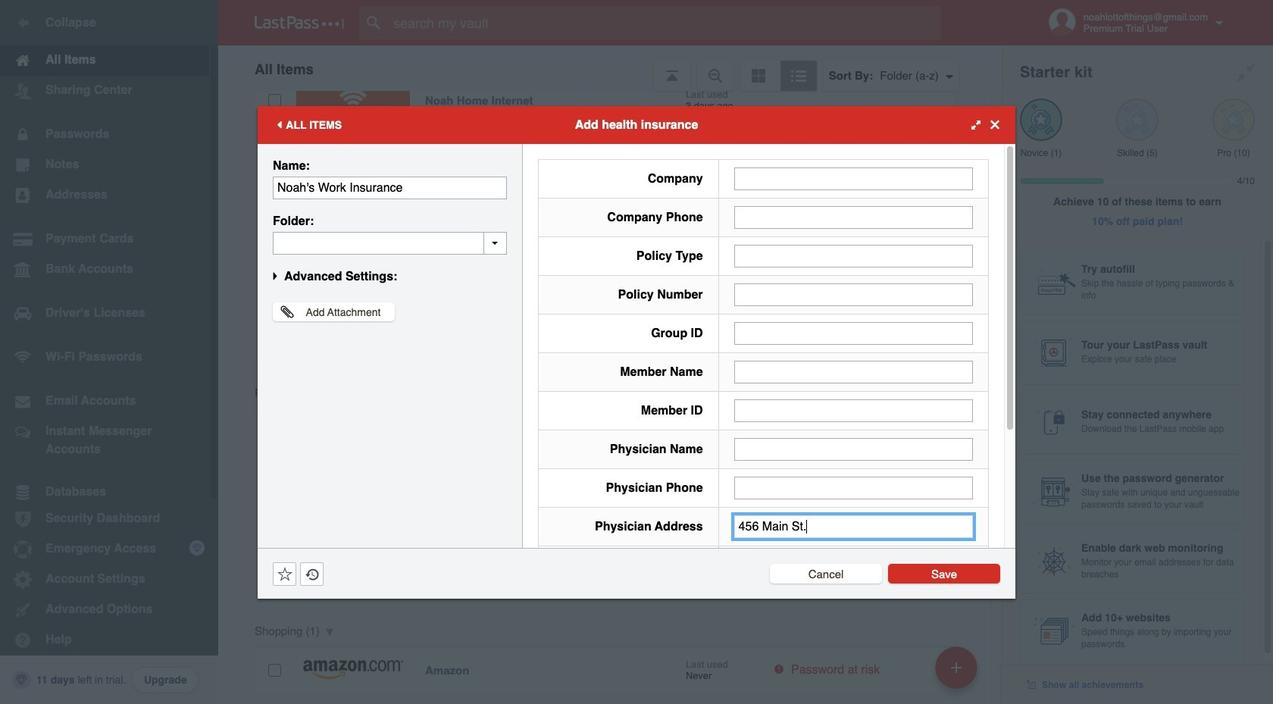 Task type: describe. For each thing, give the bounding box(es) containing it.
search my vault text field
[[359, 6, 965, 39]]

lastpass image
[[255, 16, 344, 30]]

new item navigation
[[930, 642, 987, 704]]

vault options navigation
[[218, 45, 1002, 91]]



Task type: locate. For each thing, give the bounding box(es) containing it.
main navigation navigation
[[0, 0, 218, 704]]

None text field
[[734, 167, 974, 190], [273, 176, 507, 199], [734, 206, 974, 229], [273, 232, 507, 254], [734, 245, 974, 267], [734, 283, 974, 306], [734, 322, 974, 345], [734, 361, 974, 383], [734, 438, 974, 461], [734, 477, 974, 499], [734, 167, 974, 190], [273, 176, 507, 199], [734, 206, 974, 229], [273, 232, 507, 254], [734, 245, 974, 267], [734, 283, 974, 306], [734, 322, 974, 345], [734, 361, 974, 383], [734, 438, 974, 461], [734, 477, 974, 499]]

Search search field
[[359, 6, 965, 39]]

dialog
[[258, 106, 1016, 695]]

new item image
[[952, 662, 962, 673]]

None text field
[[734, 399, 974, 422], [734, 515, 974, 538], [734, 399, 974, 422], [734, 515, 974, 538]]



Task type: vqa. For each thing, say whether or not it's contained in the screenshot.
'LastPass' image
yes



